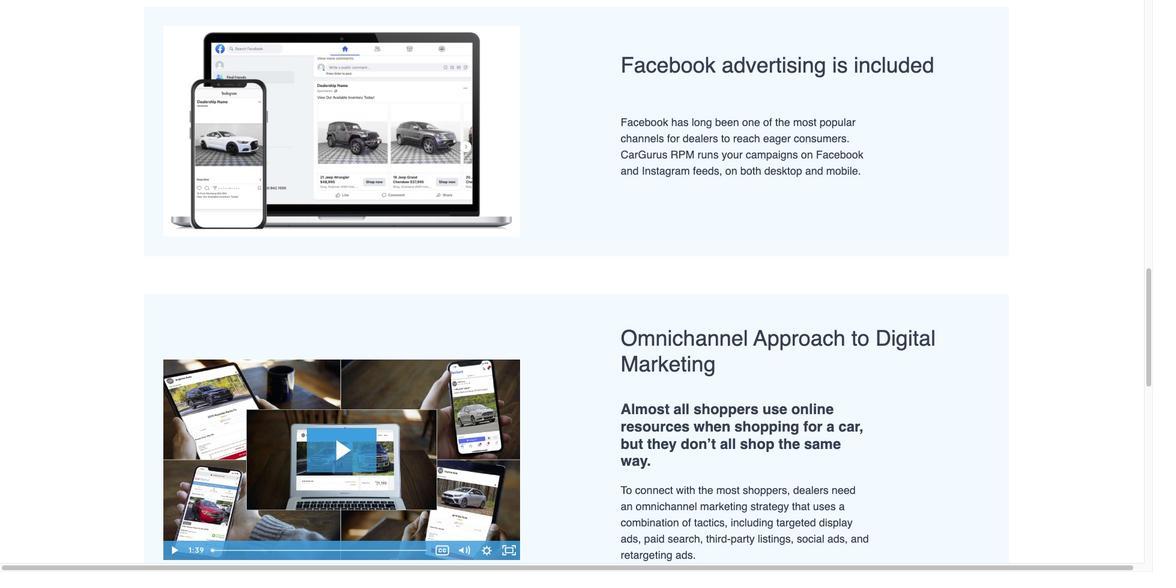 Task type: describe. For each thing, give the bounding box(es) containing it.
facebook advertising is included
[[621, 53, 935, 77]]

shoppers,
[[743, 484, 790, 497]]

most inside to connect with the most shoppers, dealers need an omnichannel marketing strategy that uses a combination of tactics, including targeted display ads, paid search, third-party listings, social ads, and retargeting ads.
[[717, 484, 740, 497]]

and for facebook advertising is included
[[805, 164, 824, 177]]

facebook for facebook has long been one of the most popular channels for dealers to reach eager consumers. cargurus rpm runs your campaigns on facebook and instagram feeds, on both desktop and mobile.
[[621, 116, 668, 128]]

shopping
[[735, 419, 800, 435]]

online
[[792, 401, 834, 418]]

paid
[[644, 533, 665, 546]]

2 vertical spatial facebook
[[816, 148, 864, 161]]

mobile.
[[827, 164, 861, 177]]

targeted
[[777, 517, 816, 529]]

one
[[742, 116, 760, 128]]

approach
[[754, 326, 846, 351]]

search,
[[668, 533, 703, 546]]

cargurus
[[621, 148, 668, 161]]

omnichannel
[[621, 326, 748, 351]]

with
[[676, 484, 695, 497]]

when
[[694, 419, 731, 435]]

to inside facebook has long been one of the most popular channels for dealers to reach eager consumers. cargurus rpm runs your campaigns on facebook and instagram feeds, on both desktop and mobile.
[[721, 132, 730, 145]]

resources
[[621, 419, 690, 435]]

of inside facebook has long been one of the most popular channels for dealers to reach eager consumers. cargurus rpm runs your campaigns on facebook and instagram feeds, on both desktop and mobile.
[[763, 116, 772, 128]]

for inside almost all shoppers use online resources when shopping for a car, but they don't all shop the same way.
[[804, 419, 823, 435]]

rpm fb image image
[[163, 26, 521, 237]]

party
[[731, 533, 755, 546]]

your
[[722, 148, 743, 161]]

instagram
[[642, 164, 690, 177]]

eager
[[763, 132, 791, 145]]

omnichannel
[[636, 501, 697, 513]]

listings,
[[758, 533, 794, 546]]

most inside facebook has long been one of the most popular channels for dealers to reach eager consumers. cargurus rpm runs your campaigns on facebook and instagram feeds, on both desktop and mobile.
[[793, 116, 817, 128]]

1 horizontal spatial on
[[801, 148, 813, 161]]

they
[[647, 436, 677, 453]]

facebook has long been one of the most popular channels for dealers to reach eager consumers. cargurus rpm runs your campaigns on facebook and instagram feeds, on both desktop and mobile.
[[621, 116, 864, 177]]

don't
[[681, 436, 716, 453]]

including
[[731, 517, 774, 529]]

of inside to connect with the most shoppers, dealers need an omnichannel marketing strategy that uses a combination of tactics, including targeted display ads, paid search, third-party listings, social ads, and retargeting ads.
[[682, 517, 691, 529]]

marketing
[[621, 352, 716, 377]]

included
[[854, 53, 935, 77]]

has
[[671, 116, 689, 128]]

strategy
[[751, 501, 789, 513]]

a inside almost all shoppers use online resources when shopping for a car, but they don't all shop the same way.
[[827, 419, 835, 435]]

to inside omnichannel approach to digital marketing
[[852, 326, 870, 351]]

rpm
[[671, 148, 695, 161]]

omnichannel approach to digital marketing
[[621, 326, 936, 377]]

need
[[832, 484, 856, 497]]

reach
[[733, 132, 760, 145]]

retargeting
[[621, 549, 673, 562]]

advertising
[[722, 53, 827, 77]]

facebook for facebook advertising is included
[[621, 53, 716, 77]]



Task type: locate. For each thing, give the bounding box(es) containing it.
all up resources
[[674, 401, 690, 418]]

facebook up mobile.
[[816, 148, 864, 161]]

almost all shoppers use online resources when shopping for a car, but they don't all shop the same way.
[[621, 401, 864, 470]]

0 vertical spatial a
[[827, 419, 835, 435]]

to down been
[[721, 132, 730, 145]]

the inside to connect with the most shoppers, dealers need an omnichannel marketing strategy that uses a combination of tactics, including targeted display ads, paid search, third-party listings, social ads, and retargeting ads.
[[698, 484, 714, 497]]

the
[[775, 116, 790, 128], [779, 436, 800, 453], [698, 484, 714, 497]]

0 vertical spatial of
[[763, 116, 772, 128]]

shoppers
[[694, 401, 759, 418]]

campaigns
[[746, 148, 798, 161]]

dealers down long
[[683, 132, 718, 145]]

been
[[715, 116, 739, 128]]

and left mobile.
[[805, 164, 824, 177]]

1 horizontal spatial all
[[720, 436, 736, 453]]

runs
[[698, 148, 719, 161]]

all
[[674, 401, 690, 418], [720, 436, 736, 453]]

facebook
[[621, 53, 716, 77], [621, 116, 668, 128], [816, 148, 864, 161]]

almost
[[621, 401, 670, 418]]

a up same
[[827, 419, 835, 435]]

0 horizontal spatial most
[[717, 484, 740, 497]]

1 vertical spatial dealers
[[793, 484, 829, 497]]

dealers
[[683, 132, 718, 145], [793, 484, 829, 497]]

1 vertical spatial the
[[779, 436, 800, 453]]

1 horizontal spatial and
[[805, 164, 824, 177]]

the right with
[[698, 484, 714, 497]]

feeds,
[[693, 164, 723, 177]]

1 vertical spatial a
[[839, 501, 845, 513]]

and for almost all shoppers use online resources when shopping for a car, but they don't all shop the same way.
[[851, 533, 869, 546]]

connect
[[635, 484, 673, 497]]

ads.
[[676, 549, 696, 562]]

shop
[[740, 436, 775, 453]]

1 horizontal spatial to
[[852, 326, 870, 351]]

0 horizontal spatial ads,
[[621, 533, 641, 546]]

consumers.
[[794, 132, 850, 145]]

1 vertical spatial to
[[852, 326, 870, 351]]

0 horizontal spatial a
[[827, 419, 835, 435]]

0 horizontal spatial on
[[726, 164, 738, 177]]

of up search,
[[682, 517, 691, 529]]

2 vertical spatial the
[[698, 484, 714, 497]]

0 vertical spatial to
[[721, 132, 730, 145]]

ads, up retargeting
[[621, 533, 641, 546]]

ads,
[[621, 533, 641, 546], [828, 533, 848, 546]]

dealers inside facebook has long been one of the most popular channels for dealers to reach eager consumers. cargurus rpm runs your campaigns on facebook and instagram feeds, on both desktop and mobile.
[[683, 132, 718, 145]]

1 vertical spatial of
[[682, 517, 691, 529]]

most
[[793, 116, 817, 128], [717, 484, 740, 497]]

0 horizontal spatial to
[[721, 132, 730, 145]]

all down when at the right of page
[[720, 436, 736, 453]]

on down consumers.
[[801, 148, 813, 161]]

most up marketing
[[717, 484, 740, 497]]

display
[[819, 517, 853, 529]]

dealers inside to connect with the most shoppers, dealers need an omnichannel marketing strategy that uses a combination of tactics, including targeted display ads, paid search, third-party listings, social ads, and retargeting ads.
[[793, 484, 829, 497]]

an
[[621, 501, 633, 513]]

video thumbnail image
[[163, 360, 520, 561], [163, 360, 520, 561]]

0 horizontal spatial and
[[621, 164, 639, 177]]

tactics,
[[694, 517, 728, 529]]

ads, down display
[[828, 533, 848, 546]]

use
[[763, 401, 788, 418]]

for inside facebook has long been one of the most popular channels for dealers to reach eager consumers. cargurus rpm runs your campaigns on facebook and instagram feeds, on both desktop and mobile.
[[667, 132, 680, 145]]

for down online
[[804, 419, 823, 435]]

the inside almost all shoppers use online resources when shopping for a car, but they don't all shop the same way.
[[779, 436, 800, 453]]

car,
[[839, 419, 864, 435]]

most up consumers.
[[793, 116, 817, 128]]

that
[[792, 501, 810, 513]]

way.
[[621, 453, 651, 470]]

1 horizontal spatial dealers
[[793, 484, 829, 497]]

and
[[621, 164, 639, 177], [805, 164, 824, 177], [851, 533, 869, 546]]

0 vertical spatial all
[[674, 401, 690, 418]]

to
[[721, 132, 730, 145], [852, 326, 870, 351]]

0 horizontal spatial all
[[674, 401, 690, 418]]

channels
[[621, 132, 664, 145]]

1 horizontal spatial of
[[763, 116, 772, 128]]

0 vertical spatial facebook
[[621, 53, 716, 77]]

combination
[[621, 517, 679, 529]]

of
[[763, 116, 772, 128], [682, 517, 691, 529]]

social
[[797, 533, 825, 546]]

facebook up the 'has'
[[621, 53, 716, 77]]

both
[[741, 164, 762, 177]]

to connect with the most shoppers, dealers need an omnichannel marketing strategy that uses a combination of tactics, including targeted display ads, paid search, third-party listings, social ads, and retargeting ads.
[[621, 484, 869, 562]]

1 vertical spatial facebook
[[621, 116, 668, 128]]

to left digital
[[852, 326, 870, 351]]

popular
[[820, 116, 856, 128]]

1 horizontal spatial ads,
[[828, 533, 848, 546]]

1 horizontal spatial most
[[793, 116, 817, 128]]

1 vertical spatial all
[[720, 436, 736, 453]]

video element
[[163, 360, 520, 561]]

third-
[[706, 533, 731, 546]]

0 horizontal spatial of
[[682, 517, 691, 529]]

on
[[801, 148, 813, 161], [726, 164, 738, 177]]

is
[[833, 53, 848, 77]]

but
[[621, 436, 643, 453]]

the inside facebook has long been one of the most popular channels for dealers to reach eager consumers. cargurus rpm runs your campaigns on facebook and instagram feeds, on both desktop and mobile.
[[775, 116, 790, 128]]

2 horizontal spatial and
[[851, 533, 869, 546]]

0 vertical spatial for
[[667, 132, 680, 145]]

dealers up the that
[[793, 484, 829, 497]]

same
[[804, 436, 841, 453]]

uses
[[813, 501, 836, 513]]

a inside to connect with the most shoppers, dealers need an omnichannel marketing strategy that uses a combination of tactics, including targeted display ads, paid search, third-party listings, social ads, and retargeting ads.
[[839, 501, 845, 513]]

a
[[827, 419, 835, 435], [839, 501, 845, 513]]

0 horizontal spatial dealers
[[683, 132, 718, 145]]

and down cargurus
[[621, 164, 639, 177]]

1 vertical spatial most
[[717, 484, 740, 497]]

0 horizontal spatial for
[[667, 132, 680, 145]]

for down the 'has'
[[667, 132, 680, 145]]

1 ads, from the left
[[621, 533, 641, 546]]

marketing
[[700, 501, 748, 513]]

on down your
[[726, 164, 738, 177]]

1 horizontal spatial for
[[804, 419, 823, 435]]

0 vertical spatial dealers
[[683, 132, 718, 145]]

0 vertical spatial most
[[793, 116, 817, 128]]

for
[[667, 132, 680, 145], [804, 419, 823, 435]]

of right one
[[763, 116, 772, 128]]

1 horizontal spatial a
[[839, 501, 845, 513]]

to
[[621, 484, 632, 497]]

and down display
[[851, 533, 869, 546]]

0 vertical spatial on
[[801, 148, 813, 161]]

1 vertical spatial for
[[804, 419, 823, 435]]

facebook up channels
[[621, 116, 668, 128]]

the up "eager"
[[775, 116, 790, 128]]

2 ads, from the left
[[828, 533, 848, 546]]

a down need
[[839, 501, 845, 513]]

and inside to connect with the most shoppers, dealers need an omnichannel marketing strategy that uses a combination of tactics, including targeted display ads, paid search, third-party listings, social ads, and retargeting ads.
[[851, 533, 869, 546]]

digital
[[876, 326, 936, 351]]

0 vertical spatial the
[[775, 116, 790, 128]]

desktop
[[765, 164, 802, 177]]

long
[[692, 116, 712, 128]]

the down shopping
[[779, 436, 800, 453]]

1 vertical spatial on
[[726, 164, 738, 177]]



Task type: vqa. For each thing, say whether or not it's contained in the screenshot.
Facebook has long been one of the most popular channels for dealers to reach eager consumers. CarGurus RPM runs your campaigns on Facebook and Instagram feeds, on both desktop and mobile.
yes



